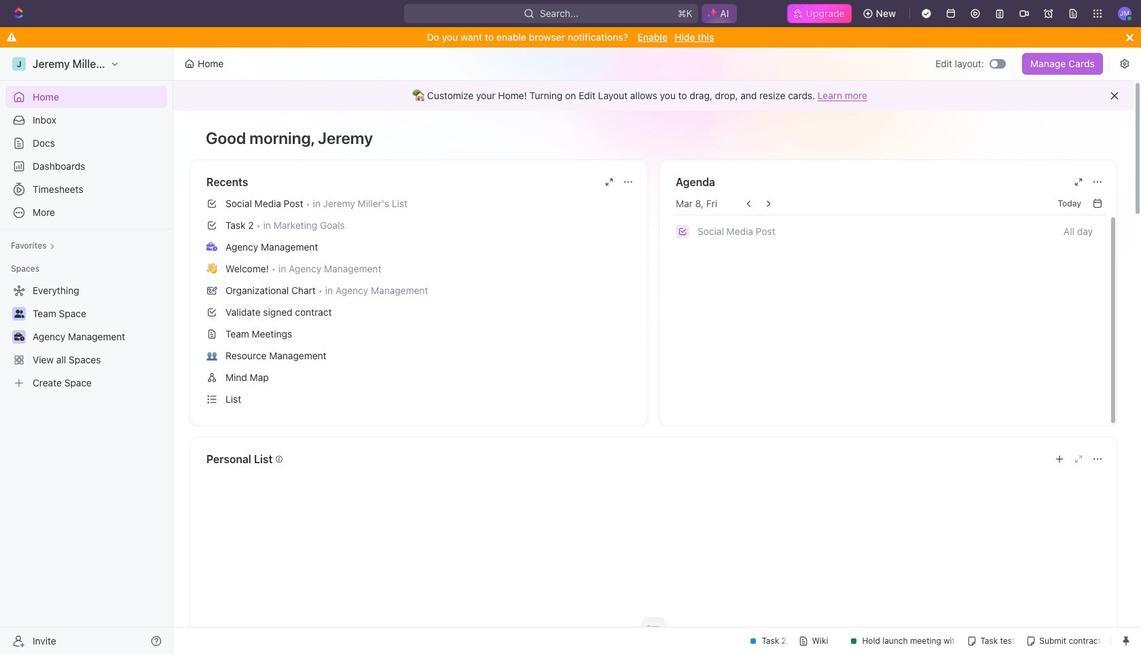 Task type: describe. For each thing, give the bounding box(es) containing it.
user group image
[[14, 310, 24, 318]]

0 vertical spatial business time image
[[207, 242, 217, 251]]

tree inside sidebar navigation
[[5, 280, 167, 394]]

sidebar navigation
[[0, 48, 176, 654]]



Task type: vqa. For each thing, say whether or not it's contained in the screenshot.
dialog
no



Task type: locate. For each thing, give the bounding box(es) containing it.
1 horizontal spatial business time image
[[207, 242, 217, 251]]

0 horizontal spatial business time image
[[14, 333, 24, 341]]

tree
[[5, 280, 167, 394]]

1 vertical spatial business time image
[[14, 333, 24, 341]]

jeremy miller's workspace, , element
[[12, 57, 26, 71]]

alert
[[173, 81, 1134, 111]]

business time image
[[207, 242, 217, 251], [14, 333, 24, 341]]



